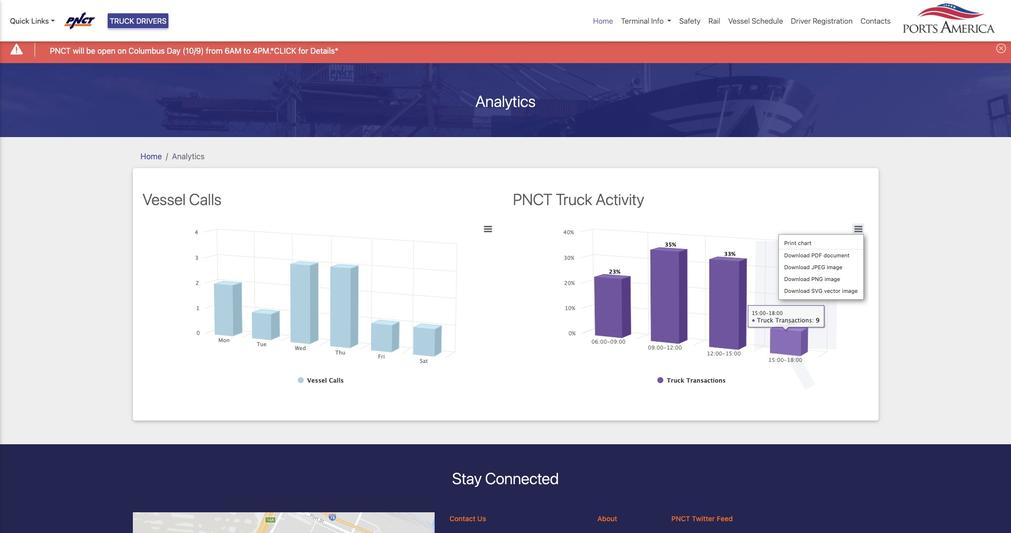 Task type: vqa. For each thing, say whether or not it's contained in the screenshot.
left Status
no



Task type: locate. For each thing, give the bounding box(es) containing it.
schedule
[[752, 16, 783, 25]]

vessel calls
[[143, 190, 222, 209]]

from
[[206, 46, 223, 55]]

safety
[[679, 16, 701, 25]]

1 download from the top
[[784, 253, 810, 259]]

pnct inside alert
[[50, 46, 71, 55]]

truck left activity
[[556, 190, 592, 209]]

image right 'vector'
[[842, 288, 858, 295]]

1 horizontal spatial home link
[[589, 11, 617, 30]]

stay
[[452, 470, 482, 489]]

will
[[73, 46, 84, 55]]

download down 'download png image'
[[784, 288, 810, 295]]

1 horizontal spatial analytics
[[475, 92, 536, 110]]

0 horizontal spatial vessel
[[143, 190, 186, 209]]

calls
[[189, 190, 222, 209]]

pnct will be open on columbus day (10/9) from 6am to 4pm.*click for details*
[[50, 46, 338, 55]]

download down print chart
[[784, 253, 810, 259]]

vessel left "calls"
[[143, 190, 186, 209]]

image up 'vector'
[[825, 276, 840, 283]]

download for download jpeg image
[[784, 265, 810, 271]]

0 vertical spatial truck
[[110, 16, 134, 25]]

connected
[[485, 470, 559, 489]]

driver registration link
[[787, 11, 857, 30]]

quick links link
[[10, 15, 55, 26]]

vessel
[[728, 16, 750, 25], [143, 190, 186, 209]]

vessel right rail
[[728, 16, 750, 25]]

4 download from the top
[[784, 288, 810, 295]]

0 horizontal spatial home link
[[141, 152, 162, 161]]

truck drivers link
[[108, 13, 169, 28]]

jpeg
[[811, 265, 825, 271]]

truck
[[110, 16, 134, 25], [556, 190, 592, 209]]

download down download jpeg image
[[784, 276, 810, 283]]

2 download from the top
[[784, 265, 810, 271]]

download up 'download png image'
[[784, 265, 810, 271]]

3 download from the top
[[784, 276, 810, 283]]

home
[[593, 16, 613, 25], [141, 152, 162, 161]]

pnct
[[50, 46, 71, 55], [513, 190, 552, 209], [671, 515, 690, 524]]

pnct for pnct will be open on columbus day (10/9) from 6am to 4pm.*click for details*
[[50, 46, 71, 55]]

0 vertical spatial vessel
[[728, 16, 750, 25]]

terminal info link
[[617, 11, 675, 30]]

0 vertical spatial pnct
[[50, 46, 71, 55]]

twitter
[[692, 515, 715, 524]]

svg
[[811, 288, 823, 295]]

0 horizontal spatial truck
[[110, 16, 134, 25]]

1 vertical spatial truck
[[556, 190, 592, 209]]

6am
[[225, 46, 241, 55]]

analytics
[[475, 92, 536, 110], [172, 152, 205, 161]]

1 horizontal spatial pnct
[[513, 190, 552, 209]]

details*
[[310, 46, 338, 55]]

contact
[[450, 515, 476, 524]]

1 horizontal spatial truck
[[556, 190, 592, 209]]

pnct will be open on columbus day (10/9) from 6am to 4pm.*click for details* link
[[50, 45, 338, 57]]

0 horizontal spatial pnct
[[50, 46, 71, 55]]

download png image
[[784, 276, 840, 283]]

truck drivers
[[110, 16, 167, 25]]

1 vertical spatial home
[[141, 152, 162, 161]]

contact us
[[450, 515, 486, 524]]

home link
[[589, 11, 617, 30], [141, 152, 162, 161]]

download for download png image
[[784, 276, 810, 283]]

registration
[[813, 16, 853, 25]]

png
[[811, 276, 823, 283]]

image for download png image
[[825, 276, 840, 283]]

vessel schedule link
[[724, 11, 787, 30]]

1 vertical spatial image
[[825, 276, 840, 283]]

2 horizontal spatial pnct
[[671, 515, 690, 524]]

0 vertical spatial image
[[827, 265, 843, 271]]

pdf
[[811, 253, 822, 259]]

2 vertical spatial image
[[842, 288, 858, 295]]

quick links
[[10, 16, 49, 25]]

(10/9)
[[183, 46, 204, 55]]

chart
[[798, 240, 812, 247]]

1 vertical spatial vessel
[[143, 190, 186, 209]]

columbus
[[129, 46, 165, 55]]

download pdf document
[[784, 253, 850, 259]]

about
[[598, 515, 617, 524]]

contacts link
[[857, 11, 895, 30]]

0 horizontal spatial home
[[141, 152, 162, 161]]

to
[[244, 46, 251, 55]]

1 vertical spatial pnct
[[513, 190, 552, 209]]

download for download svg vector image
[[784, 288, 810, 295]]

1 horizontal spatial vessel
[[728, 16, 750, 25]]

image down document
[[827, 265, 843, 271]]

1 horizontal spatial home
[[593, 16, 613, 25]]

0 horizontal spatial analytics
[[172, 152, 205, 161]]

image
[[827, 265, 843, 271], [825, 276, 840, 283], [842, 288, 858, 295]]

open
[[97, 46, 115, 55]]

download
[[784, 253, 810, 259], [784, 265, 810, 271], [784, 276, 810, 283], [784, 288, 810, 295]]

2 vertical spatial pnct
[[671, 515, 690, 524]]

truck left drivers
[[110, 16, 134, 25]]

0 vertical spatial home
[[593, 16, 613, 25]]

contacts
[[861, 16, 891, 25]]

pnct for pnct truck activity
[[513, 190, 552, 209]]

pnct will be open on columbus day (10/9) from 6am to 4pm.*click for details* alert
[[0, 36, 1011, 63]]



Task type: describe. For each thing, give the bounding box(es) containing it.
vessel schedule
[[728, 16, 783, 25]]

terminal
[[621, 16, 649, 25]]

quick
[[10, 16, 29, 25]]

0 vertical spatial home link
[[589, 11, 617, 30]]

info
[[651, 16, 664, 25]]

vessel for vessel schedule
[[728, 16, 750, 25]]

download svg vector image
[[784, 288, 858, 295]]

print
[[784, 240, 797, 247]]

activity
[[596, 190, 644, 209]]

driver registration
[[791, 16, 853, 25]]

1 vertical spatial home link
[[141, 152, 162, 161]]

rail link
[[705, 11, 724, 30]]

day
[[167, 46, 181, 55]]

stay connected
[[452, 470, 559, 489]]

vessel for vessel calls
[[143, 190, 186, 209]]

download for download pdf document
[[784, 253, 810, 259]]

close image
[[996, 44, 1006, 53]]

on
[[118, 46, 126, 55]]

4pm.*click
[[253, 46, 296, 55]]

safety link
[[675, 11, 705, 30]]

pnct truck activity
[[513, 190, 644, 209]]

1 vertical spatial analytics
[[172, 152, 205, 161]]

0 vertical spatial analytics
[[475, 92, 536, 110]]

pnct twitter feed
[[671, 515, 733, 524]]

for
[[298, 46, 308, 55]]

rail
[[709, 16, 720, 25]]

links
[[31, 16, 49, 25]]

vector
[[824, 288, 841, 295]]

feed
[[717, 515, 733, 524]]

drivers
[[136, 16, 167, 25]]

document
[[824, 253, 850, 259]]

pnct for pnct twitter feed
[[671, 515, 690, 524]]

terminal info
[[621, 16, 664, 25]]

download jpeg image
[[784, 265, 843, 271]]

be
[[86, 46, 95, 55]]

home inside home link
[[593, 16, 613, 25]]

image for download jpeg image
[[827, 265, 843, 271]]

print chart
[[784, 240, 812, 247]]

driver
[[791, 16, 811, 25]]

us
[[477, 515, 486, 524]]



